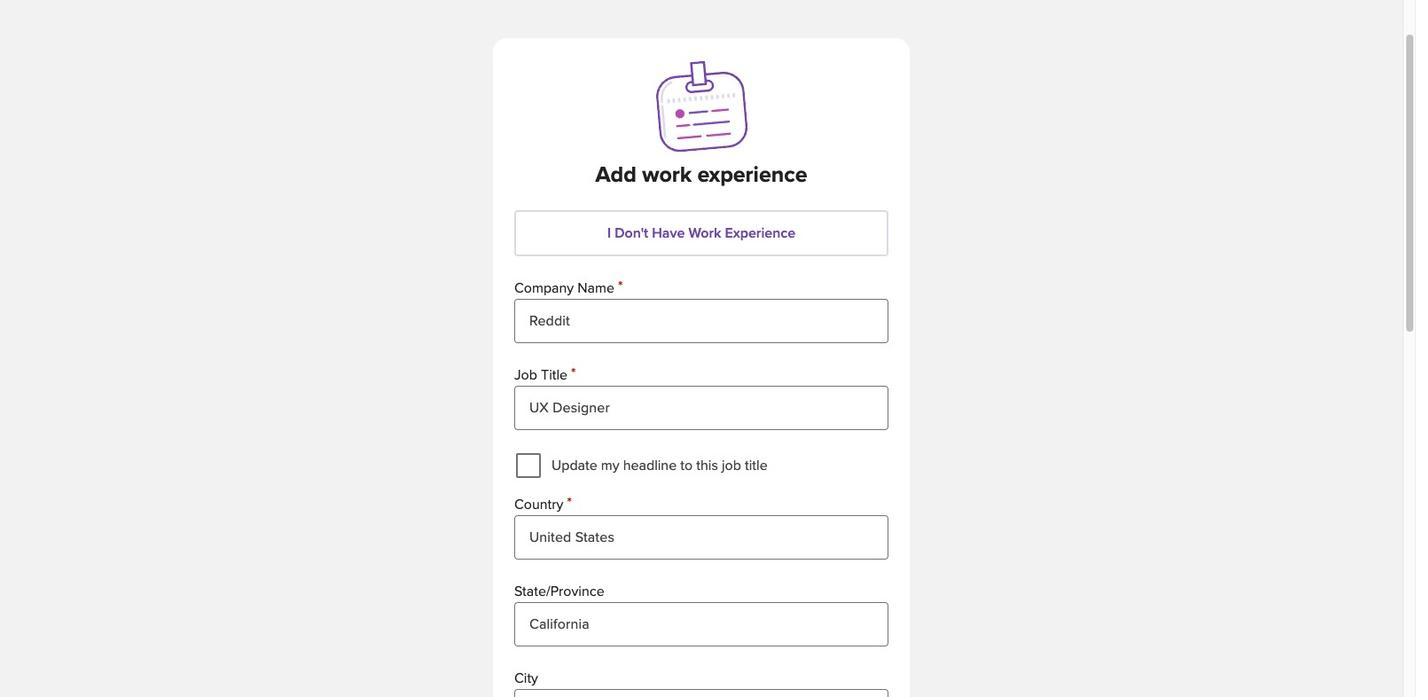 Task type: vqa. For each thing, say whether or not it's contained in the screenshot.
i
yes



Task type: describe. For each thing, give the bounding box(es) containing it.
job
[[722, 457, 741, 475]]

my
[[601, 457, 620, 475]]

job
[[514, 366, 537, 384]]

i don't have work experience button
[[514, 210, 889, 256]]

this
[[696, 457, 718, 475]]

i don't have work experience
[[607, 224, 796, 242]]

add work experience
[[596, 161, 808, 188]]

title
[[541, 366, 568, 384]]

work
[[642, 161, 692, 188]]

* for job title *
[[571, 365, 576, 382]]

company
[[514, 279, 574, 297]]

country *
[[514, 494, 572, 514]]

name
[[578, 279, 615, 297]]

to
[[681, 457, 693, 475]]

experience
[[698, 161, 808, 188]]



Task type: locate. For each thing, give the bounding box(es) containing it.
have
[[652, 224, 685, 242]]

* right country
[[567, 494, 572, 512]]

title
[[745, 457, 768, 475]]

i
[[607, 224, 611, 242]]

headline
[[623, 457, 677, 475]]

update my headline to this job title
[[552, 457, 768, 475]]

city
[[514, 670, 538, 687]]

* for company name *
[[618, 278, 623, 295]]

experience
[[725, 224, 796, 242]]

0 vertical spatial *
[[618, 278, 623, 295]]

* inside the job title *
[[571, 365, 576, 382]]

State/Province text field
[[514, 602, 889, 647]]

company name *
[[514, 278, 623, 297]]

job title *
[[514, 365, 576, 384]]

don't
[[615, 224, 648, 242]]

* inside company name *
[[618, 278, 623, 295]]

* right title
[[571, 365, 576, 382]]

work
[[689, 224, 721, 242]]

add
[[596, 161, 637, 188]]

Company Name text field
[[514, 299, 889, 343]]

Job Title text field
[[514, 386, 889, 430]]

country
[[514, 496, 564, 514]]

* right 'name'
[[618, 278, 623, 295]]

state/province
[[514, 583, 605, 600]]

*
[[618, 278, 623, 295], [571, 365, 576, 382], [567, 494, 572, 512]]

* inside country *
[[567, 494, 572, 512]]

update
[[552, 457, 598, 475]]

1 vertical spatial *
[[571, 365, 576, 382]]

2 vertical spatial *
[[567, 494, 572, 512]]

Country text field
[[514, 515, 889, 560]]



